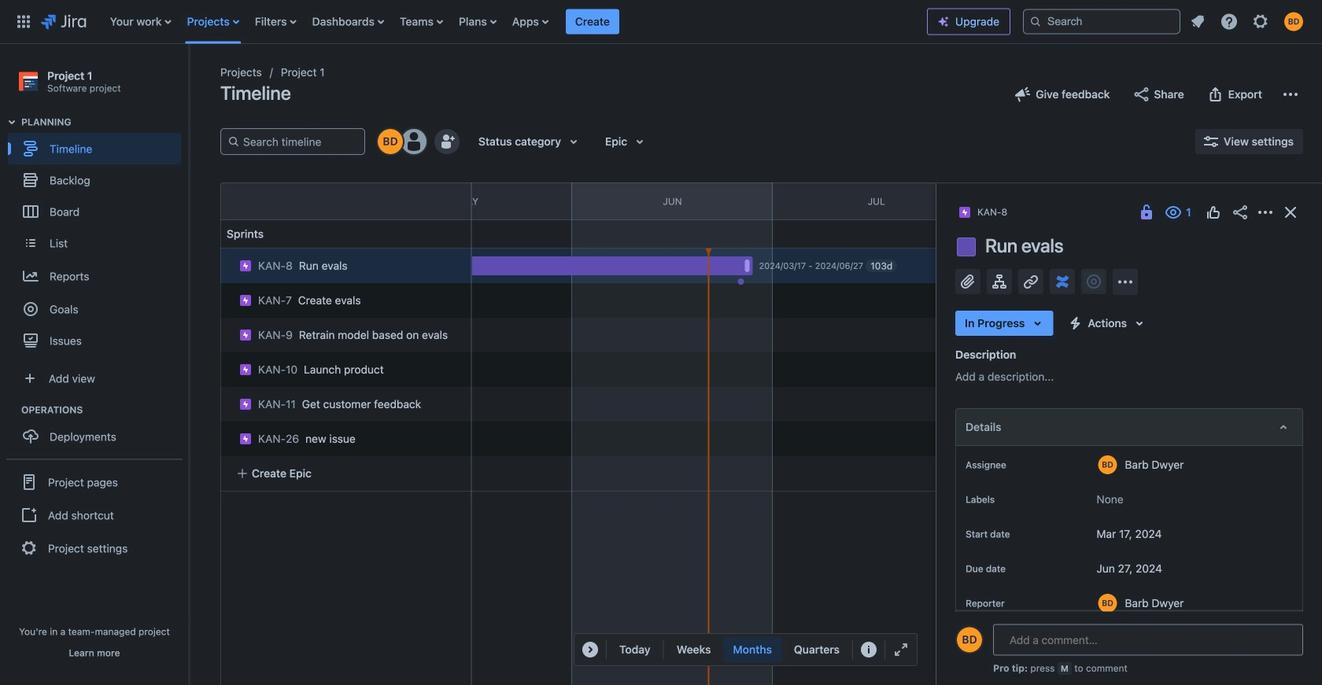 Task type: vqa. For each thing, say whether or not it's contained in the screenshot.
2nd 'Column Header' from the left
yes



Task type: describe. For each thing, give the bounding box(es) containing it.
primary element
[[9, 0, 928, 44]]

details element
[[956, 409, 1304, 446]]

row header inside the timeline grid
[[220, 183, 472, 220]]

0 horizontal spatial list
[[102, 0, 928, 44]]

4 epic image from the top
[[239, 433, 252, 446]]

help image
[[1221, 12, 1239, 31]]

appswitcher icon image
[[14, 12, 33, 31]]

export icon image
[[1207, 85, 1226, 104]]

1 epic image from the top
[[239, 260, 252, 272]]

enter full screen image
[[892, 641, 911, 660]]

sidebar element
[[0, 44, 189, 686]]

1 horizontal spatial list
[[1184, 7, 1313, 36]]

group for operations icon on the left bottom
[[8, 404, 188, 458]]

1 column header from the left
[[164, 183, 365, 220]]

heading for group for operations icon on the left bottom
[[21, 404, 188, 417]]

link goals image
[[1085, 272, 1104, 291]]

planning image
[[2, 113, 21, 132]]

settings image
[[1252, 12, 1271, 31]]

3 epic image from the top
[[239, 398, 252, 411]]

search image
[[1030, 15, 1043, 28]]

2 vertical spatial group
[[6, 459, 183, 571]]

2 epic image from the top
[[239, 294, 252, 307]]

2 column header from the left
[[981, 183, 1188, 220]]



Task type: locate. For each thing, give the bounding box(es) containing it.
row header
[[220, 183, 472, 220]]

0 vertical spatial group
[[8, 116, 188, 362]]

None search field
[[1024, 9, 1181, 34]]

0 horizontal spatial column header
[[164, 183, 365, 220]]

list item
[[566, 0, 620, 44]]

close image
[[1282, 203, 1301, 222]]

legend image
[[860, 641, 879, 660]]

epic image
[[239, 329, 252, 342], [239, 364, 252, 376], [239, 398, 252, 411], [239, 433, 252, 446]]

heading
[[21, 116, 188, 129], [21, 404, 188, 417]]

cell
[[220, 249, 472, 283], [214, 279, 474, 318], [214, 313, 474, 353], [214, 348, 474, 387], [214, 383, 474, 422], [214, 417, 474, 457]]

project overview element
[[956, 639, 1304, 677]]

add a child issue image
[[991, 272, 1009, 291]]

timeline grid
[[64, 183, 1323, 686]]

banner
[[0, 0, 1323, 44]]

1 vertical spatial group
[[8, 404, 188, 458]]

0 vertical spatial epic image
[[239, 260, 252, 272]]

Add a comment… field
[[994, 625, 1304, 656]]

list
[[102, 0, 928, 44], [1184, 7, 1313, 36]]

Search timeline text field
[[240, 129, 358, 154]]

operations image
[[2, 401, 21, 420]]

1 heading from the top
[[21, 116, 188, 129]]

0 vertical spatial heading
[[21, 116, 188, 129]]

your profile and settings image
[[1285, 12, 1304, 31]]

1 vertical spatial heading
[[21, 404, 188, 417]]

epic image
[[239, 260, 252, 272], [239, 294, 252, 307]]

2 heading from the top
[[21, 404, 188, 417]]

1 vertical spatial epic image
[[239, 294, 252, 307]]

Search field
[[1024, 9, 1181, 34]]

notifications image
[[1189, 12, 1208, 31]]

1 horizontal spatial column header
[[981, 183, 1188, 220]]

sidebar navigation image
[[172, 50, 206, 107]]

column header
[[164, 183, 365, 220], [981, 183, 1188, 220]]

heading for planning image's group
[[21, 116, 188, 129]]

goal image
[[24, 303, 38, 317]]

jira image
[[41, 12, 86, 31], [41, 12, 86, 31]]

group
[[8, 116, 188, 362], [8, 404, 188, 458], [6, 459, 183, 571]]

group for planning image
[[8, 116, 188, 362]]

1 epic image from the top
[[239, 329, 252, 342]]

timeline view to show as group
[[668, 638, 850, 663]]

2 epic image from the top
[[239, 364, 252, 376]]

add people image
[[438, 132, 457, 151]]

attach image
[[959, 272, 978, 291]]



